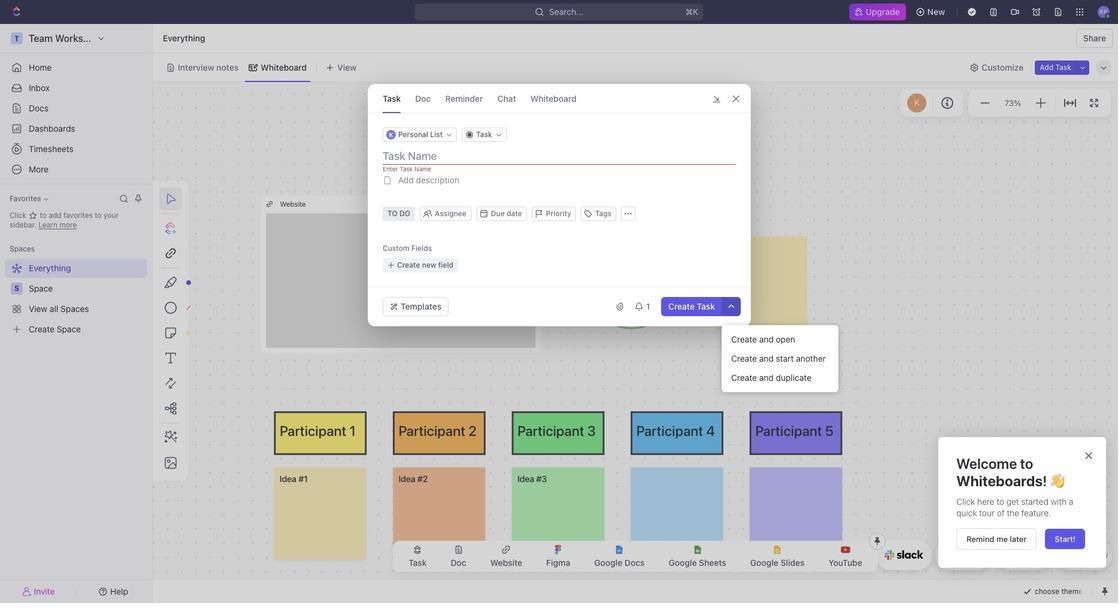 Task type: describe. For each thing, give the bounding box(es) containing it.
to inside the welcome to whiteboards ! 👋
[[1021, 455, 1034, 472]]

chat button
[[497, 84, 516, 113]]

dialog containing task
[[368, 84, 751, 327]]

start!
[[1055, 534, 1076, 544]]

⌘k
[[686, 7, 699, 17]]

whiteboards
[[957, 473, 1043, 489]]

docs link
[[5, 99, 147, 118]]

and for start
[[760, 354, 774, 364]]

timesheets
[[29, 144, 74, 154]]

to add favorites to your sidebar.
[[10, 211, 119, 230]]

welcome to whiteboards ! 👋
[[957, 455, 1065, 489]]

open
[[776, 334, 796, 345]]

share button
[[1077, 29, 1114, 48]]

of
[[998, 508, 1005, 518]]

create and start another
[[732, 354, 826, 364]]

upgrade
[[866, 7, 900, 17]]

reminder button
[[445, 84, 483, 113]]

inbox link
[[5, 79, 147, 98]]

website inside button
[[491, 558, 523, 568]]

figma
[[547, 558, 571, 568]]

×
[[1085, 446, 1094, 463]]

click for click
[[10, 211, 28, 220]]

timesheets link
[[5, 140, 147, 159]]

the
[[1008, 508, 1020, 518]]

0 horizontal spatial website
[[280, 200, 306, 208]]

feature.
[[1022, 508, 1052, 518]]

start! button
[[1046, 529, 1086, 549]]

start
[[776, 354, 794, 364]]

interview
[[178, 62, 214, 72]]

quick
[[957, 508, 978, 518]]

google sheets
[[669, 558, 727, 568]]

!
[[1043, 473, 1048, 489]]

custom fields
[[383, 244, 432, 253]]

whiteboard for whiteboard button
[[530, 93, 577, 103]]

a
[[1070, 497, 1074, 507]]

click for click here to get started with a quick tour of the feature.
[[957, 497, 976, 507]]

upgrade link
[[849, 4, 906, 20]]

add for add task
[[1040, 63, 1054, 72]]

add task
[[1040, 63, 1072, 72]]

google docs
[[595, 558, 645, 568]]

create and duplicate
[[732, 373, 812, 383]]

learn more
[[38, 221, 77, 230]]

create for create and open
[[732, 334, 757, 345]]

youtube button
[[820, 545, 872, 569]]

customize
[[982, 62, 1024, 72]]

google sheets button
[[659, 545, 736, 569]]

custom
[[383, 244, 409, 253]]

× button
[[1085, 446, 1094, 463]]

google slides button
[[741, 545, 815, 569]]

interview notes
[[178, 62, 239, 72]]

create for create and start another
[[732, 354, 757, 364]]

docs inside button
[[625, 558, 645, 568]]

favorites
[[10, 194, 41, 203]]

doc button for reminder button on the left top of page
[[415, 84, 431, 113]]

tree inside sidebar navigation
[[5, 259, 147, 339]]

to inside click here to get started with a quick tour of the feature.
[[997, 497, 1005, 507]]

your
[[104, 211, 119, 220]]

whiteboard button
[[530, 84, 577, 113]]

create and duplicate button
[[727, 369, 834, 388]]

task button for reminder button on the left top of page doc button
[[383, 84, 401, 113]]

slides
[[781, 558, 805, 568]]

add description button
[[379, 171, 740, 190]]

add task button
[[1036, 60, 1077, 75]]

task inside button
[[697, 301, 715, 312]]

dashboards
[[29, 123, 75, 134]]

description
[[416, 175, 459, 185]]

create and open
[[732, 334, 796, 345]]

notes
[[217, 62, 239, 72]]

new
[[928, 7, 946, 17]]

doc button for website button
[[441, 545, 476, 569]]

and for open
[[760, 334, 774, 345]]

share
[[1084, 33, 1107, 43]]

with
[[1051, 497, 1067, 507]]

remind me later button
[[957, 528, 1038, 550]]

another
[[797, 354, 826, 364]]

learn more link
[[38, 221, 77, 230]]

excel & csv link
[[1056, 541, 1113, 570]]

task inside button
[[1056, 63, 1072, 72]]

73%
[[1005, 98, 1022, 108]]

new button
[[911, 2, 953, 22]]

create and start another button
[[727, 349, 834, 369]]

invite button
[[5, 583, 73, 600]]

more
[[59, 221, 77, 230]]

invite
[[34, 586, 55, 597]]



Task type: vqa. For each thing, say whether or not it's contained in the screenshot.
Task Name text box
yes



Task type: locate. For each thing, give the bounding box(es) containing it.
1 vertical spatial doc button
[[441, 545, 476, 569]]

doc button
[[415, 84, 431, 113], [441, 545, 476, 569]]

csv
[[1095, 552, 1109, 560]]

and left open
[[760, 334, 774, 345]]

google for google docs
[[595, 558, 623, 568]]

favorites button
[[5, 192, 53, 206]]

and inside create and duplicate button
[[760, 373, 774, 383]]

reminder
[[445, 93, 483, 103]]

create for create task
[[668, 301, 695, 312]]

create task button
[[661, 297, 722, 316]]

remind
[[967, 534, 995, 544]]

google left slides
[[751, 558, 779, 568]]

search...
[[550, 7, 584, 17]]

to up whiteboards
[[1021, 455, 1034, 472]]

google for google slides
[[751, 558, 779, 568]]

task button for doc button related to website button
[[399, 545, 437, 569]]

click up 'sidebar.'
[[10, 211, 28, 220]]

doc
[[415, 93, 431, 103], [451, 558, 467, 568]]

and inside the create and open button
[[760, 334, 774, 345]]

create inside button
[[732, 373, 757, 383]]

everything
[[163, 33, 205, 43]]

whiteboard
[[261, 62, 307, 72], [530, 93, 577, 103]]

0 horizontal spatial doc button
[[415, 84, 431, 113]]

google inside button
[[669, 558, 697, 568]]

add inside button
[[398, 175, 414, 185]]

sheets
[[699, 558, 727, 568]]

click here to get started with a quick tour of the feature.
[[957, 497, 1076, 518]]

0 horizontal spatial whiteboard
[[261, 62, 307, 72]]

1 horizontal spatial dialog
[[939, 437, 1107, 568]]

2 google from the left
[[669, 558, 697, 568]]

0 vertical spatial click
[[10, 211, 28, 220]]

home
[[29, 62, 52, 73]]

add left description
[[398, 175, 414, 185]]

inbox
[[29, 83, 50, 93]]

website
[[280, 200, 306, 208], [491, 558, 523, 568]]

to up learn
[[40, 211, 47, 220]]

click up quick
[[957, 497, 976, 507]]

add
[[1040, 63, 1054, 72], [398, 175, 414, 185]]

to up of
[[997, 497, 1005, 507]]

doc left website button
[[451, 558, 467, 568]]

1 horizontal spatial google
[[669, 558, 697, 568]]

get
[[1007, 497, 1020, 507]]

73% button
[[1003, 96, 1024, 110]]

1 vertical spatial dialog
[[939, 437, 1107, 568]]

tree
[[5, 259, 147, 339]]

to left the your
[[95, 211, 102, 220]]

spaces
[[10, 244, 35, 253]]

excel & csv
[[1070, 552, 1109, 560]]

here
[[978, 497, 995, 507]]

google left 'sheets'
[[669, 558, 697, 568]]

docs
[[29, 103, 49, 113], [625, 558, 645, 568]]

excel
[[1070, 552, 1087, 560]]

1 google from the left
[[595, 558, 623, 568]]

google right figma
[[595, 558, 623, 568]]

and down "create and start another"
[[760, 373, 774, 383]]

add for add description
[[398, 175, 414, 185]]

create and open button
[[727, 330, 834, 349]]

&
[[1089, 552, 1094, 560]]

click
[[10, 211, 28, 220], [957, 497, 976, 507]]

to
[[40, 211, 47, 220], [95, 211, 102, 220], [1021, 455, 1034, 472], [997, 497, 1005, 507]]

whiteboard link
[[258, 59, 307, 76]]

1 vertical spatial whiteboard
[[530, 93, 577, 103]]

1 vertical spatial click
[[957, 497, 976, 507]]

1 horizontal spatial add
[[1040, 63, 1054, 72]]

chat
[[497, 93, 516, 103]]

add description
[[398, 175, 459, 185]]

whiteboard right notes
[[261, 62, 307, 72]]

3 google from the left
[[751, 558, 779, 568]]

sidebar navigation
[[0, 24, 153, 603]]

0 horizontal spatial google
[[595, 558, 623, 568]]

1 horizontal spatial doc button
[[441, 545, 476, 569]]

docs inside 'link'
[[29, 103, 49, 113]]

fields
[[411, 244, 432, 253]]

k
[[915, 98, 920, 107]]

1 vertical spatial website
[[491, 558, 523, 568]]

0 horizontal spatial doc
[[415, 93, 431, 103]]

later
[[1011, 534, 1027, 544]]

task
[[1056, 63, 1072, 72], [383, 93, 401, 103], [697, 301, 715, 312], [409, 558, 427, 568]]

website button
[[481, 545, 532, 569]]

0 vertical spatial add
[[1040, 63, 1054, 72]]

invite user image
[[22, 586, 32, 597]]

0 vertical spatial doc
[[415, 93, 431, 103]]

create for create and duplicate
[[732, 373, 757, 383]]

doc button left reminder button on the left top of page
[[415, 84, 431, 113]]

and left start
[[760, 354, 774, 364]]

and inside create and start another button
[[760, 354, 774, 364]]

0 vertical spatial whiteboard
[[261, 62, 307, 72]]

0 horizontal spatial docs
[[29, 103, 49, 113]]

add right the customize
[[1040, 63, 1054, 72]]

0 horizontal spatial add
[[398, 175, 414, 185]]

home link
[[5, 58, 147, 77]]

favorites
[[64, 211, 93, 220]]

0 vertical spatial and
[[760, 334, 774, 345]]

0 vertical spatial doc button
[[415, 84, 431, 113]]

click inside click here to get started with a quick tour of the feature.
[[957, 497, 976, 507]]

1 horizontal spatial doc
[[451, 558, 467, 568]]

👋
[[1051, 473, 1065, 489]]

create
[[668, 301, 695, 312], [732, 334, 757, 345], [732, 354, 757, 364], [732, 373, 757, 383]]

1 horizontal spatial docs
[[625, 558, 645, 568]]

dialog
[[368, 84, 751, 327], [939, 437, 1107, 568]]

1 horizontal spatial whiteboard
[[530, 93, 577, 103]]

2 horizontal spatial google
[[751, 558, 779, 568]]

youtube
[[829, 558, 863, 568]]

google docs button
[[585, 545, 655, 569]]

1 horizontal spatial website
[[491, 558, 523, 568]]

everything link
[[160, 31, 208, 46]]

create task
[[668, 301, 715, 312]]

whiteboard for whiteboard link
[[261, 62, 307, 72]]

0 vertical spatial website
[[280, 200, 306, 208]]

1 vertical spatial task button
[[399, 545, 437, 569]]

add
[[49, 211, 62, 220]]

0 vertical spatial dialog
[[368, 84, 751, 327]]

sidebar.
[[10, 221, 36, 230]]

2 and from the top
[[760, 354, 774, 364]]

0 vertical spatial task button
[[383, 84, 401, 113]]

1 horizontal spatial click
[[957, 497, 976, 507]]

customize button
[[967, 59, 1028, 76]]

google slides
[[751, 558, 805, 568]]

1 vertical spatial docs
[[625, 558, 645, 568]]

doc button left website button
[[441, 545, 476, 569]]

google
[[595, 558, 623, 568], [669, 558, 697, 568], [751, 558, 779, 568]]

1 vertical spatial and
[[760, 354, 774, 364]]

3 and from the top
[[760, 373, 774, 383]]

duplicate
[[776, 373, 812, 383]]

google for google sheets
[[669, 558, 697, 568]]

1 vertical spatial doc
[[451, 558, 467, 568]]

whiteboard right chat
[[530, 93, 577, 103]]

task button
[[383, 84, 401, 113], [399, 545, 437, 569]]

remind me later
[[967, 534, 1027, 544]]

add inside button
[[1040, 63, 1054, 72]]

dialog containing ×
[[939, 437, 1107, 568]]

and for duplicate
[[760, 373, 774, 383]]

doc left the reminder
[[415, 93, 431, 103]]

welcome
[[957, 455, 1018, 472]]

1 and from the top
[[760, 334, 774, 345]]

2 vertical spatial and
[[760, 373, 774, 383]]

me
[[997, 534, 1009, 544]]

Task Name text field
[[383, 149, 739, 164]]

click inside sidebar navigation
[[10, 211, 28, 220]]

1 vertical spatial add
[[398, 175, 414, 185]]

started
[[1022, 497, 1049, 507]]

0 horizontal spatial dialog
[[368, 84, 751, 327]]

figma button
[[537, 545, 580, 569]]

interview notes link
[[176, 59, 239, 76]]

0 vertical spatial docs
[[29, 103, 49, 113]]

0 horizontal spatial click
[[10, 211, 28, 220]]

learn
[[38, 221, 57, 230]]



